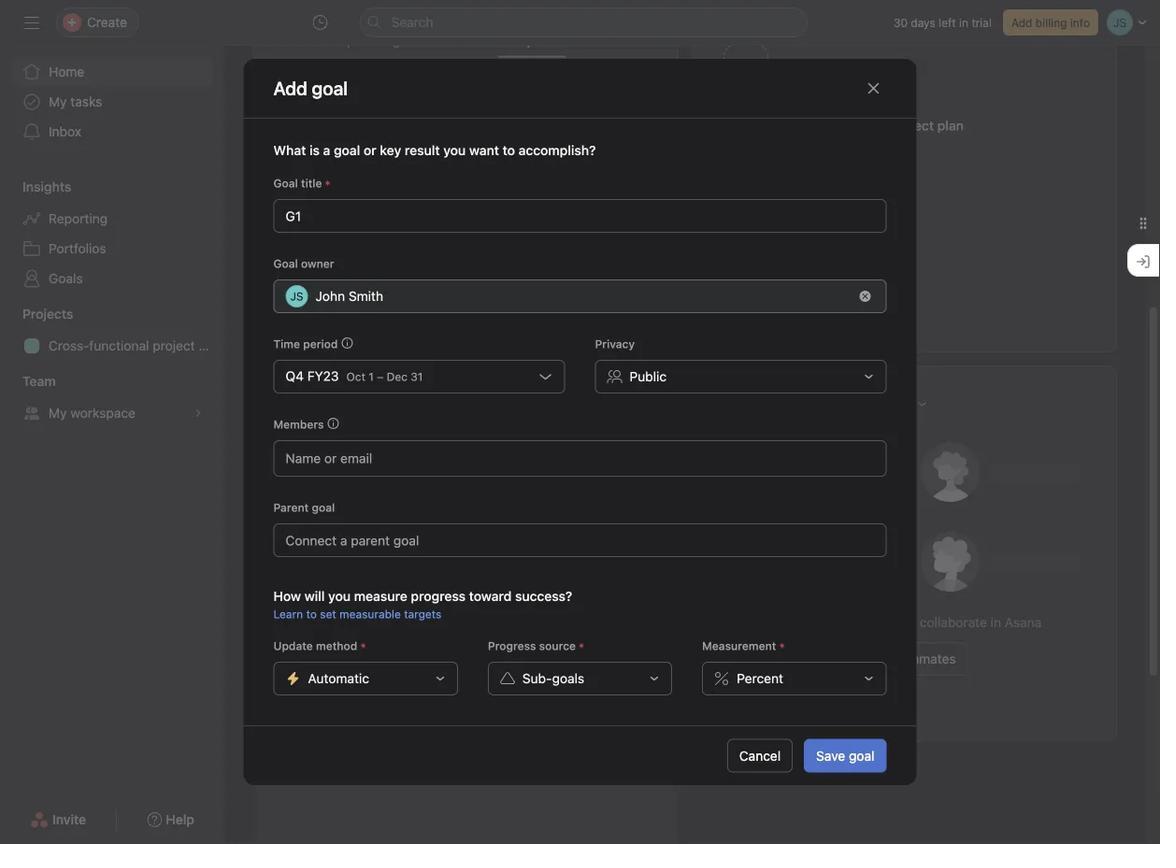 Task type: locate. For each thing, give the bounding box(es) containing it.
you left want
[[444, 143, 466, 158]]

2 horizontal spatial to
[[904, 615, 916, 630]]

Name or email text field
[[286, 447, 387, 470]]

0 vertical spatial a
[[323, 143, 330, 158]]

0 vertical spatial goals
[[410, 453, 444, 469]]

project up teams element
[[153, 338, 195, 353]]

add for add billing info
[[1012, 16, 1033, 29]]

1 vertical spatial teammates
[[889, 651, 956, 667]]

cross-functional project plan link up teams element
[[11, 331, 224, 361]]

1 vertical spatial cross-
[[49, 338, 89, 353]]

close this dialog image
[[866, 81, 881, 96]]

save
[[817, 748, 846, 763]]

insights element
[[0, 170, 224, 297]]

workspace
[[70, 405, 136, 421]]

to
[[538, 473, 548, 486], [306, 608, 317, 621], [904, 615, 916, 630]]

measurement
[[702, 640, 777, 653]]

0 vertical spatial you
[[444, 143, 466, 158]]

0 horizontal spatial to
[[306, 608, 317, 621]]

0 horizontal spatial functional
[[89, 338, 149, 353]]

1 goal from the top
[[274, 177, 298, 190]]

in
[[960, 16, 969, 29], [991, 615, 1002, 630]]

invite for invite teammates
[[853, 651, 886, 667]]

1 horizontal spatial project
[[891, 118, 934, 133]]

0 vertical spatial project
[[891, 118, 934, 133]]

cross-
[[784, 118, 825, 133], [49, 338, 89, 353]]

my workspace link
[[11, 398, 213, 428]]

1 vertical spatial my
[[49, 405, 67, 421]]

cross-functional project plan link
[[716, 106, 1094, 166], [11, 331, 224, 361]]

a
[[323, 143, 330, 158], [318, 473, 324, 486]]

invite teammates button
[[841, 642, 969, 676]]

2 goal from the top
[[274, 257, 298, 270]]

my down team
[[49, 405, 67, 421]]

1 horizontal spatial invite
[[767, 615, 800, 630]]

my tasks
[[49, 94, 102, 109]]

0 vertical spatial my
[[49, 94, 67, 109]]

goals link
[[11, 264, 213, 294]]

plan left time at left
[[199, 338, 224, 353]]

1 vertical spatial invite
[[853, 651, 886, 667]]

1 horizontal spatial in
[[991, 615, 1002, 630]]

project down create project link
[[891, 118, 934, 133]]

1 vertical spatial goal
[[274, 257, 298, 270]]

so
[[353, 473, 365, 486]]

completed button
[[498, 33, 566, 58]]

toward success?
[[469, 589, 573, 604]]

my
[[49, 94, 67, 109], [49, 405, 67, 421]]

billing
[[1036, 16, 1067, 29]]

2 vertical spatial you
[[328, 589, 351, 604]]

john
[[316, 289, 345, 304]]

1 horizontal spatial goals
[[552, 671, 585, 686]]

to left set
[[306, 608, 317, 621]]

projects button
[[0, 305, 73, 324]]

0 vertical spatial your
[[368, 473, 392, 486]]

to up the invite teammates
[[904, 615, 916, 630]]

1 horizontal spatial to
[[538, 473, 548, 486]]

2 horizontal spatial plan
[[938, 118, 964, 133]]

1 vertical spatial goals
[[552, 671, 585, 686]]

a up achieve
[[318, 473, 324, 486]]

measure
[[354, 589, 408, 604]]

0 vertical spatial teammates
[[834, 615, 901, 630]]

you up set
[[328, 589, 351, 604]]

title
[[301, 177, 322, 190]]

1 horizontal spatial required image
[[358, 641, 369, 652]]

achieve
[[294, 490, 334, 503]]

john smith
[[316, 289, 383, 304]]

projects element
[[0, 297, 224, 365]]

0 vertical spatial cross-
[[784, 118, 825, 133]]

1 vertical spatial you
[[490, 473, 509, 486]]

to left add goal 'button' at bottom
[[538, 473, 548, 486]]

functional up teams element
[[89, 338, 149, 353]]

1 vertical spatial plan
[[199, 338, 224, 353]]

percent
[[737, 671, 784, 686]]

0 horizontal spatial add
[[294, 473, 315, 486]]

0 vertical spatial cross-functional project plan
[[784, 118, 964, 133]]

you inside you don't own any goals yet add a goal so your team knows what you plan to achieve
[[490, 473, 509, 486]]

overdue
[[423, 33, 476, 48]]

how
[[274, 589, 301, 604]]

2 my from the top
[[49, 405, 67, 421]]

progress source
[[488, 640, 576, 653]]

1 vertical spatial your
[[804, 615, 830, 630]]

0 vertical spatial goal
[[274, 177, 298, 190]]

period
[[303, 338, 338, 351]]

save goal
[[817, 748, 875, 763]]

goal down don't on the bottom of page
[[327, 473, 350, 486]]

goal inside 'button'
[[607, 471, 630, 484]]

0 vertical spatial functional
[[825, 118, 887, 133]]

0 horizontal spatial cross-functional project plan link
[[11, 331, 224, 361]]

1 horizontal spatial plan
[[512, 473, 534, 486]]

add up connect a parent goal text field
[[583, 471, 604, 484]]

set
[[320, 608, 336, 621]]

required image
[[777, 641, 788, 652]]

goal inside button
[[849, 748, 875, 763]]

you
[[444, 143, 466, 158], [490, 473, 509, 486], [328, 589, 351, 604]]

public button
[[595, 360, 887, 394]]

0 vertical spatial in
[[960, 16, 969, 29]]

search list box
[[360, 7, 808, 37]]

teammates up the invite teammates
[[834, 615, 901, 630]]

add
[[1012, 16, 1033, 29], [583, 471, 604, 484], [294, 473, 315, 486]]

your right the so
[[368, 473, 392, 486]]

teammates down "invite your teammates to collaborate in asana"
[[889, 651, 956, 667]]

sub-goals button
[[488, 662, 673, 696]]

goals down source
[[552, 671, 585, 686]]

parent
[[274, 501, 309, 514]]

teammates inside button
[[889, 651, 956, 667]]

inbox link
[[11, 117, 213, 147]]

plan inside you don't own any goals yet add a goal so your team knows what you plan to achieve
[[512, 473, 534, 486]]

0 horizontal spatial plan
[[199, 338, 224, 353]]

in right left
[[960, 16, 969, 29]]

my inside teams element
[[49, 405, 67, 421]]

goals inside you don't own any goals yet add a goal so your team knows what you plan to achieve
[[410, 453, 444, 469]]

or
[[364, 143, 377, 158]]

projects
[[22, 306, 73, 322]]

goals up knows in the bottom left of the page
[[410, 453, 444, 469]]

cross-functional project plan down close this dialog image
[[784, 118, 964, 133]]

cross-functional project plan link down close this dialog image
[[716, 106, 1094, 166]]

plan right what
[[512, 473, 534, 486]]

goal up connect a parent goal text field
[[607, 471, 630, 484]]

what
[[274, 143, 306, 158]]

a right the is
[[323, 143, 330, 158]]

goal left title
[[274, 177, 298, 190]]

cross- inside projects element
[[49, 338, 89, 353]]

add down you
[[294, 473, 315, 486]]

cross- down "projects"
[[49, 338, 89, 353]]

1 vertical spatial a
[[318, 473, 324, 486]]

0 horizontal spatial you
[[328, 589, 351, 604]]

my inside "link"
[[49, 94, 67, 109]]

1 vertical spatial cross-functional project plan
[[49, 338, 224, 353]]

2 horizontal spatial invite
[[853, 651, 886, 667]]

own
[[356, 453, 381, 469]]

1 horizontal spatial cross-
[[784, 118, 825, 133]]

2 horizontal spatial you
[[490, 473, 509, 486]]

add inside button
[[1012, 16, 1033, 29]]

reporting
[[49, 211, 108, 226]]

0 horizontal spatial cross-functional project plan
[[49, 338, 224, 353]]

0 horizontal spatial goals
[[410, 453, 444, 469]]

goal
[[274, 177, 298, 190], [274, 257, 298, 270]]

0 horizontal spatial cross-
[[49, 338, 89, 353]]

2 horizontal spatial add
[[1012, 16, 1033, 29]]

0 horizontal spatial your
[[368, 473, 392, 486]]

teammates
[[834, 615, 901, 630], [889, 651, 956, 667]]

collaborate
[[920, 615, 987, 630]]

goal right parent
[[312, 501, 335, 514]]

in left the asana in the bottom right of the page
[[991, 615, 1002, 630]]

goal for save goal
[[849, 748, 875, 763]]

cross-functional project plan up teams element
[[49, 338, 224, 353]]

add for add goal
[[583, 471, 604, 484]]

2 horizontal spatial required image
[[576, 641, 587, 652]]

source
[[539, 640, 576, 653]]

q4
[[286, 369, 304, 384]]

your
[[368, 473, 392, 486], [804, 615, 830, 630]]

0 vertical spatial plan
[[938, 118, 964, 133]]

goal left 'owner'
[[274, 257, 298, 270]]

my left tasks
[[49, 94, 67, 109]]

your up percent dropdown button
[[804, 615, 830, 630]]

1 horizontal spatial cross-functional project plan link
[[716, 106, 1094, 166]]

add inside 'button'
[[583, 471, 604, 484]]

0 vertical spatial invite
[[767, 615, 800, 630]]

goal right save
[[849, 748, 875, 763]]

you inside how will you measure progress toward success? learn to set measurable targets
[[328, 589, 351, 604]]

plan down create project link
[[938, 118, 964, 133]]

knows
[[424, 473, 458, 486]]

goal for add goal
[[607, 471, 630, 484]]

to inside you don't own any goals yet add a goal so your team knows what you plan to achieve
[[538, 473, 548, 486]]

add left billing
[[1012, 16, 1033, 29]]

teams element
[[0, 365, 224, 432]]

cross-functional project plan
[[784, 118, 964, 133], [49, 338, 224, 353]]

1 vertical spatial project
[[153, 338, 195, 353]]

functional down close this dialog image
[[825, 118, 887, 133]]

1 horizontal spatial add
[[583, 471, 604, 484]]

tasks
[[70, 94, 102, 109]]

cancel
[[740, 748, 781, 763]]

1 horizontal spatial your
[[804, 615, 830, 630]]

what
[[461, 473, 487, 486]]

team
[[395, 473, 421, 486]]

required image for sub-goals
[[576, 641, 587, 652]]

you right what
[[490, 473, 509, 486]]

Enter goal name text field
[[274, 199, 887, 233]]

1 vertical spatial functional
[[89, 338, 149, 353]]

2 vertical spatial plan
[[512, 473, 534, 486]]

0 horizontal spatial invite
[[52, 812, 86, 828]]

progress
[[411, 589, 466, 604]]

cross- down create project
[[784, 118, 825, 133]]

required image
[[322, 178, 333, 189], [358, 641, 369, 652], [576, 641, 587, 652]]

1 horizontal spatial cross-functional project plan
[[784, 118, 964, 133]]

you don't own any goals yet add a goal so your team knows what you plan to achieve
[[294, 453, 548, 503]]

home link
[[11, 57, 213, 87]]

1 vertical spatial cross-functional project plan link
[[11, 331, 224, 361]]

1 my from the top
[[49, 94, 67, 109]]

required image for automatic
[[358, 641, 369, 652]]



Task type: vqa. For each thing, say whether or not it's contained in the screenshot.
'Goals' Link
yes



Task type: describe. For each thing, give the bounding box(es) containing it.
fy23
[[307, 369, 339, 384]]

my workspace
[[49, 405, 136, 421]]

dec
[[387, 370, 408, 383]]

upcoming
[[338, 33, 401, 48]]

sub-goals
[[523, 671, 585, 686]]

oct
[[346, 370, 366, 383]]

trial
[[972, 16, 992, 29]]

cross-functional project plan inside projects element
[[49, 338, 224, 353]]

update
[[274, 640, 313, 653]]

add billing info button
[[1003, 9, 1099, 36]]

parent goal
[[274, 501, 335, 514]]

automatic button
[[274, 662, 458, 696]]

0 vertical spatial cross-functional project plan link
[[716, 106, 1094, 166]]

30 days left in trial
[[894, 16, 992, 29]]

any
[[385, 453, 407, 469]]

goals inside dropdown button
[[552, 671, 585, 686]]

goals
[[49, 271, 83, 286]]

invite for invite your teammates to collaborate in asana
[[767, 615, 800, 630]]

90%
[[610, 553, 639, 569]]

method
[[316, 640, 358, 653]]

people
[[716, 390, 774, 412]]

targets
[[404, 608, 442, 621]]

completed
[[498, 33, 566, 48]]

smith
[[349, 289, 383, 304]]

my tasks link
[[11, 87, 213, 117]]

my for my workspace
[[49, 405, 67, 421]]

measurable
[[340, 608, 401, 621]]

0 horizontal spatial required image
[[322, 178, 333, 189]]

search
[[391, 14, 433, 30]]

upcoming button
[[338, 33, 401, 58]]

your inside you don't own any goals yet add a goal so your team knows what you plan to achieve
[[368, 473, 392, 486]]

to inside how will you measure progress toward success? learn to set measurable targets
[[306, 608, 317, 621]]

home
[[49, 64, 84, 79]]

0 horizontal spatial in
[[960, 16, 969, 29]]

remove image
[[860, 291, 871, 302]]

2 vertical spatial invite
[[52, 812, 86, 828]]

1 horizontal spatial functional
[[825, 118, 887, 133]]

goal left or
[[334, 143, 360, 158]]

30
[[894, 16, 908, 29]]

goal for goal title
[[274, 177, 298, 190]]

team button
[[0, 372, 56, 391]]

learn
[[274, 608, 303, 621]]

invite teammates
[[853, 651, 956, 667]]

add goal button
[[555, 465, 639, 491]]

result
[[405, 143, 440, 158]]

add inside you don't own any goals yet add a goal so your team knows what you plan to achieve
[[294, 473, 315, 486]]

plan inside projects element
[[199, 338, 224, 353]]

automatic
[[308, 671, 369, 686]]

cross-functional project plan link inside projects element
[[11, 331, 224, 361]]

what is a goal or key result you want to accomplish?
[[274, 143, 596, 158]]

insights button
[[0, 178, 71, 196]]

search button
[[360, 7, 808, 37]]

you
[[294, 453, 317, 469]]

31
[[411, 370, 423, 383]]

days
[[911, 16, 936, 29]]

functional inside projects element
[[89, 338, 149, 353]]

learn to set measurable targets link
[[274, 608, 442, 621]]

left
[[939, 16, 956, 29]]

goal owner
[[274, 257, 334, 270]]

Connect a parent goal text field
[[274, 524, 887, 557]]

create project
[[784, 59, 872, 74]]

will
[[305, 589, 325, 604]]

portfolios link
[[11, 234, 213, 264]]

portfolios
[[49, 241, 106, 256]]

0 horizontal spatial project
[[153, 338, 195, 353]]

asana
[[1005, 615, 1042, 630]]

update method
[[274, 640, 358, 653]]

how will you measure progress toward success? learn to set measurable targets
[[274, 589, 573, 621]]

global element
[[0, 46, 224, 158]]

my for my tasks
[[49, 94, 67, 109]]

create project link
[[716, 38, 1094, 98]]

save goal button
[[804, 739, 887, 773]]

privacy
[[595, 338, 635, 351]]

a inside you don't own any goals yet add a goal so your team knows what you plan to achieve
[[318, 473, 324, 486]]

goal inside you don't own any goals yet add a goal so your team knows what you plan to achieve
[[327, 473, 350, 486]]

inbox
[[49, 124, 81, 139]]

members
[[274, 418, 324, 431]]

1 horizontal spatial you
[[444, 143, 466, 158]]

–
[[377, 370, 384, 383]]

time period
[[274, 338, 338, 351]]

1 vertical spatial in
[[991, 615, 1002, 630]]

goal title
[[274, 177, 322, 190]]

time
[[274, 338, 300, 351]]

add goal
[[583, 471, 630, 484]]

want
[[469, 143, 499, 158]]

team
[[22, 374, 56, 389]]

public
[[630, 369, 667, 384]]

js
[[290, 290, 304, 303]]

q4 fy23 oct 1 – dec 31
[[286, 369, 423, 384]]

progress
[[488, 640, 536, 653]]

overdue button
[[423, 33, 476, 58]]

is
[[310, 143, 320, 158]]

goal for goal owner
[[274, 257, 298, 270]]

to accomplish?
[[503, 143, 596, 158]]

1
[[369, 370, 374, 383]]

percent button
[[702, 662, 887, 696]]

my goals
[[278, 392, 353, 414]]

add billing info
[[1012, 16, 1090, 29]]

goal for parent goal
[[312, 501, 335, 514]]

hide sidebar image
[[24, 15, 39, 30]]

owner
[[301, 257, 334, 270]]



